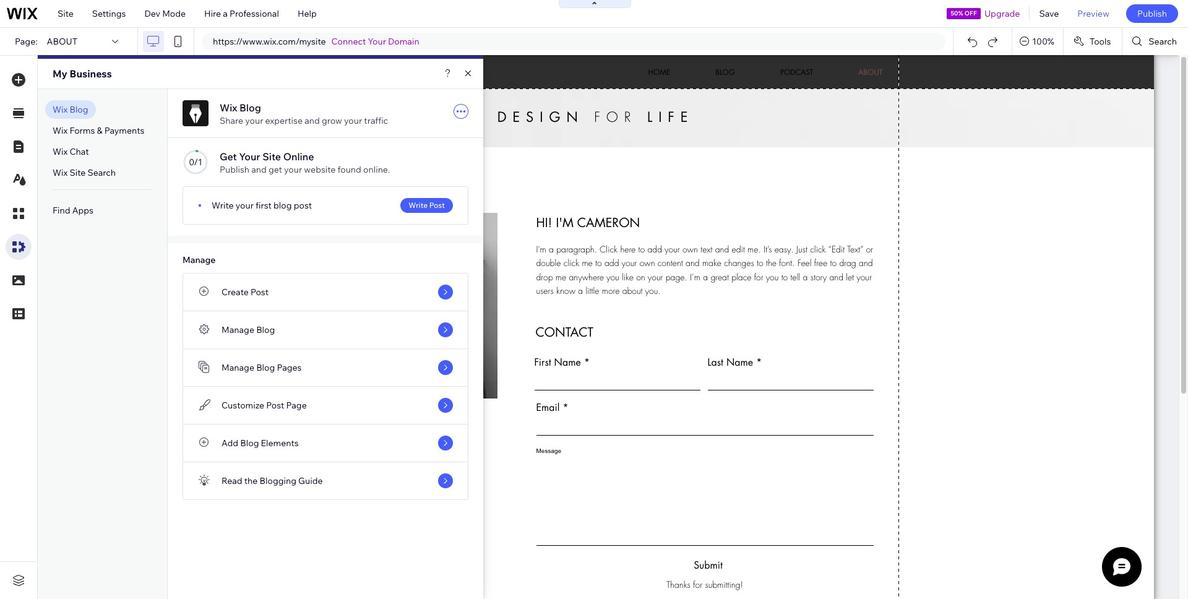 Task type: describe. For each thing, give the bounding box(es) containing it.
post for write
[[429, 200, 445, 210]]

mode
[[162, 8, 186, 19]]

connect
[[331, 36, 366, 47]]

off
[[965, 9, 977, 17]]

online
[[283, 150, 314, 163]]

the
[[244, 475, 258, 486]]

post
[[294, 200, 312, 211]]

share
[[220, 115, 243, 126]]

find
[[53, 205, 70, 216]]

wix for wix site search
[[53, 167, 68, 178]]

write your first blog post
[[212, 200, 312, 211]]

your right share
[[245, 115, 263, 126]]

search inside button
[[1149, 36, 1177, 47]]

1 vertical spatial search
[[87, 167, 116, 178]]

manage for manage blog pages
[[222, 362, 254, 373]]

found
[[338, 164, 361, 175]]

tools button
[[1064, 28, 1122, 55]]

manage for manage blog
[[222, 324, 254, 335]]

elements
[[261, 438, 299, 449]]

traffic
[[364, 115, 388, 126]]

online.
[[363, 164, 390, 175]]

create
[[222, 287, 249, 298]]

and for blog
[[305, 115, 320, 126]]

grow
[[322, 115, 342, 126]]

search button
[[1123, 28, 1188, 55]]

add
[[222, 438, 238, 449]]

save
[[1039, 8, 1059, 19]]

post for create
[[251, 287, 269, 298]]

0/1
[[189, 157, 202, 168]]

apps
[[72, 205, 93, 216]]

wix chat
[[53, 146, 89, 157]]

100%
[[1032, 36, 1054, 47]]

chat
[[70, 146, 89, 157]]

blog for wix blog share your expertise and grow your traffic
[[239, 101, 261, 114]]

wix blog image
[[183, 100, 209, 126]]

get
[[220, 150, 237, 163]]

blog for wix blog
[[70, 104, 88, 115]]

write post button
[[400, 198, 453, 213]]

payments
[[104, 125, 144, 136]]

0 vertical spatial site
[[58, 8, 74, 19]]

publish button
[[1126, 4, 1178, 23]]

site inside get your site online publish and get your website found online.
[[262, 150, 281, 163]]

get
[[269, 164, 282, 175]]

https://www.wix.com/mysite connect your domain
[[213, 36, 419, 47]]

business
[[70, 67, 112, 80]]

preview button
[[1068, 0, 1119, 27]]

1 horizontal spatial your
[[368, 36, 386, 47]]

get your site online publish and get your website found online.
[[220, 150, 390, 175]]

customize
[[222, 400, 264, 411]]

manage blog pages
[[222, 362, 302, 373]]

your right 'grow'
[[344, 115, 362, 126]]

publish inside get your site online publish and get your website found online.
[[220, 164, 249, 175]]

upgrade
[[984, 8, 1020, 19]]

hire
[[204, 8, 221, 19]]

customize post page
[[222, 400, 307, 411]]

blog for manage blog
[[256, 324, 275, 335]]

guide
[[298, 475, 323, 486]]

dev
[[144, 8, 160, 19]]

my
[[53, 67, 67, 80]]

your left 'first'
[[236, 200, 254, 211]]

dev mode
[[144, 8, 186, 19]]

wix site search
[[53, 167, 116, 178]]

blogging
[[260, 475, 296, 486]]

100% button
[[1013, 28, 1063, 55]]

your inside get your site online publish and get your website found online.
[[239, 150, 260, 163]]



Task type: locate. For each thing, give the bounding box(es) containing it.
50% off
[[951, 9, 977, 17]]

blog for manage blog pages
[[256, 362, 275, 373]]

site down chat
[[70, 167, 86, 178]]

write inside button
[[408, 200, 428, 210]]

1 vertical spatial site
[[262, 150, 281, 163]]

0 vertical spatial publish
[[1137, 8, 1167, 19]]

your
[[368, 36, 386, 47], [239, 150, 260, 163]]

wix up share
[[220, 101, 237, 114]]

post
[[429, 200, 445, 210], [251, 287, 269, 298], [266, 400, 284, 411]]

wix for wix forms & payments
[[53, 125, 68, 136]]

0 vertical spatial and
[[305, 115, 320, 126]]

write post
[[408, 200, 445, 210]]

0 vertical spatial manage
[[183, 254, 216, 265]]

1 vertical spatial your
[[239, 150, 260, 163]]

wix down wix chat
[[53, 167, 68, 178]]

search down chat
[[87, 167, 116, 178]]

about
[[47, 36, 77, 47]]

wix forms & payments
[[53, 125, 144, 136]]

wix for wix chat
[[53, 146, 68, 157]]

50%
[[951, 9, 963, 17]]

manage blog
[[222, 324, 275, 335]]

0 horizontal spatial write
[[212, 200, 234, 211]]

and inside get your site online publish and get your website found online.
[[251, 164, 267, 175]]

first
[[256, 200, 272, 211]]

and left get
[[251, 164, 267, 175]]

blog
[[239, 101, 261, 114], [70, 104, 88, 115], [256, 324, 275, 335], [256, 362, 275, 373], [240, 438, 259, 449]]

your inside get your site online publish and get your website found online.
[[284, 164, 302, 175]]

your left domain
[[368, 36, 386, 47]]

write
[[212, 200, 234, 211], [408, 200, 428, 210]]

blog up forms
[[70, 104, 88, 115]]

0 vertical spatial your
[[368, 36, 386, 47]]

your down online
[[284, 164, 302, 175]]

settings
[[92, 8, 126, 19]]

a
[[223, 8, 228, 19]]

blog for add blog elements
[[240, 438, 259, 449]]

expertise
[[265, 115, 303, 126]]

2 vertical spatial site
[[70, 167, 86, 178]]

1 vertical spatial publish
[[220, 164, 249, 175]]

write for write your first blog post
[[212, 200, 234, 211]]

wix blog
[[53, 104, 88, 115]]

help
[[298, 8, 317, 19]]

0 horizontal spatial your
[[239, 150, 260, 163]]

1 horizontal spatial publish
[[1137, 8, 1167, 19]]

manage for manage
[[183, 254, 216, 265]]

1 vertical spatial post
[[251, 287, 269, 298]]

and inside 'wix blog share your expertise and grow your traffic'
[[305, 115, 320, 126]]

and for your
[[251, 164, 267, 175]]

wix for wix blog
[[53, 104, 68, 115]]

site
[[58, 8, 74, 19], [262, 150, 281, 163], [70, 167, 86, 178]]

blog
[[274, 200, 292, 211]]

and left 'grow'
[[305, 115, 320, 126]]

hire a professional
[[204, 8, 279, 19]]

0 vertical spatial post
[[429, 200, 445, 210]]

create post
[[222, 287, 269, 298]]

professional
[[230, 8, 279, 19]]

0 vertical spatial search
[[1149, 36, 1177, 47]]

2 vertical spatial manage
[[222, 362, 254, 373]]

wix left forms
[[53, 125, 68, 136]]

wix inside 'wix blog share your expertise and grow your traffic'
[[220, 101, 237, 114]]

https://www.wix.com/mysite
[[213, 36, 326, 47]]

publish inside button
[[1137, 8, 1167, 19]]

search down publish button
[[1149, 36, 1177, 47]]

1 vertical spatial and
[[251, 164, 267, 175]]

site up get
[[262, 150, 281, 163]]

blog right "add" on the left
[[240, 438, 259, 449]]

&
[[97, 125, 102, 136]]

1 horizontal spatial and
[[305, 115, 320, 126]]

0 horizontal spatial and
[[251, 164, 267, 175]]

domain
[[388, 36, 419, 47]]

wix
[[220, 101, 237, 114], [53, 104, 68, 115], [53, 125, 68, 136], [53, 146, 68, 157], [53, 167, 68, 178]]

0 horizontal spatial publish
[[220, 164, 249, 175]]

blog left pages
[[256, 362, 275, 373]]

forms
[[70, 125, 95, 136]]

publish up search button
[[1137, 8, 1167, 19]]

pages
[[277, 362, 302, 373]]

publish
[[1137, 8, 1167, 19], [220, 164, 249, 175]]

my business
[[53, 67, 112, 80]]

website
[[304, 164, 336, 175]]

1 horizontal spatial write
[[408, 200, 428, 210]]

and
[[305, 115, 320, 126], [251, 164, 267, 175]]

1 vertical spatial manage
[[222, 324, 254, 335]]

find apps
[[53, 205, 93, 216]]

0/1 progress bar
[[183, 149, 209, 175]]

2 vertical spatial post
[[266, 400, 284, 411]]

publish down get
[[220, 164, 249, 175]]

wix down my
[[53, 104, 68, 115]]

wix for wix blog share your expertise and grow your traffic
[[220, 101, 237, 114]]

blog inside 'wix blog share your expertise and grow your traffic'
[[239, 101, 261, 114]]

post for customize
[[266, 400, 284, 411]]

1 horizontal spatial search
[[1149, 36, 1177, 47]]

save button
[[1030, 0, 1068, 27]]

add blog elements
[[222, 438, 299, 449]]

read the blogging guide
[[222, 475, 323, 486]]

blog up manage blog pages
[[256, 324, 275, 335]]

manage
[[183, 254, 216, 265], [222, 324, 254, 335], [222, 362, 254, 373]]

your right get
[[239, 150, 260, 163]]

wix left chat
[[53, 146, 68, 157]]

0 horizontal spatial search
[[87, 167, 116, 178]]

tools
[[1090, 36, 1111, 47]]

read
[[222, 475, 242, 486]]

post inside button
[[429, 200, 445, 210]]

site up about
[[58, 8, 74, 19]]

your
[[245, 115, 263, 126], [344, 115, 362, 126], [284, 164, 302, 175], [236, 200, 254, 211]]

blog up share
[[239, 101, 261, 114]]

preview
[[1078, 8, 1109, 19]]

search
[[1149, 36, 1177, 47], [87, 167, 116, 178]]

write for write post
[[408, 200, 428, 210]]

page
[[286, 400, 307, 411]]

wix blog share your expertise and grow your traffic
[[220, 101, 388, 126]]



Task type: vqa. For each thing, say whether or not it's contained in the screenshot.
the top Offer
no



